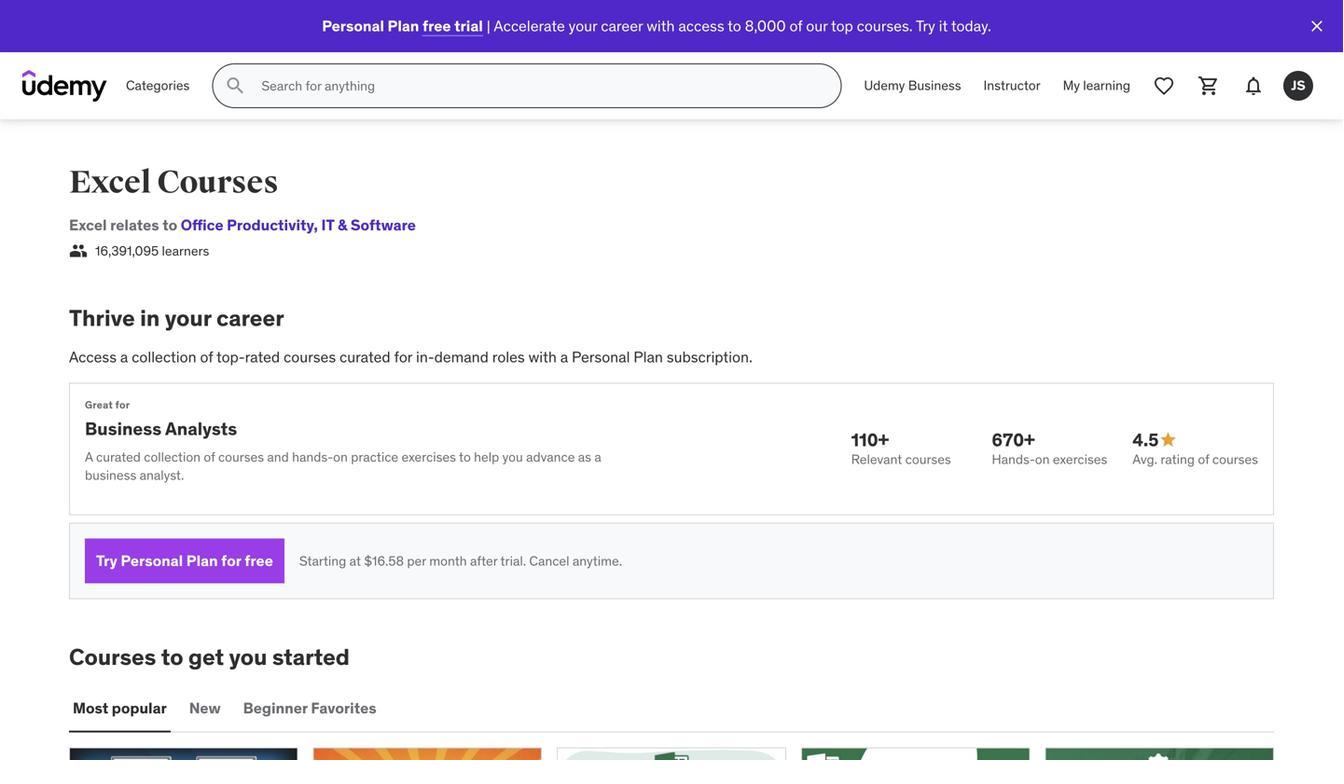 Task type: describe. For each thing, give the bounding box(es) containing it.
popular
[[112, 698, 167, 718]]

starting
[[299, 552, 346, 569]]

top-
[[216, 347, 245, 367]]

get
[[188, 643, 224, 671]]

1 horizontal spatial a
[[560, 347, 568, 367]]

curated inside great for business analysts a curated collection of courses and hands-on practice exercises to help you advance as a business analyst.
[[96, 449, 141, 465]]

courses right rated
[[284, 347, 336, 367]]

110+ relevant courses
[[851, 428, 951, 468]]

practice
[[351, 449, 398, 465]]

hands-
[[292, 449, 333, 465]]

to left 8,000
[[728, 16, 741, 35]]

110+
[[851, 428, 889, 451]]

analyst.
[[140, 467, 184, 484]]

demand
[[434, 347, 489, 367]]

courses.
[[857, 16, 913, 35]]

learning
[[1083, 77, 1130, 94]]

to inside great for business analysts a curated collection of courses and hands-on practice exercises to help you advance as a business analyst.
[[459, 449, 471, 465]]

our
[[806, 16, 828, 35]]

small image
[[1159, 431, 1177, 449]]

8,000
[[745, 16, 786, 35]]

small image
[[69, 242, 88, 260]]

0 vertical spatial try
[[916, 16, 935, 35]]

16,391,095
[[95, 242, 159, 259]]

great
[[85, 398, 113, 411]]

0 horizontal spatial career
[[216, 304, 284, 332]]

0 vertical spatial courses
[[157, 163, 278, 202]]

16,391,095 learners
[[95, 242, 209, 259]]

$16.58
[[364, 552, 404, 569]]

beginner favorites
[[243, 698, 376, 718]]

most popular button
[[69, 686, 170, 731]]

instructor link
[[972, 63, 1052, 108]]

670+ hands-on exercises
[[992, 428, 1107, 468]]

avg. rating of courses
[[1132, 451, 1258, 468]]

it & software link
[[314, 215, 416, 235]]

exercises inside great for business analysts a curated collection of courses and hands-on practice exercises to help you advance as a business analyst.
[[401, 449, 456, 465]]

month
[[429, 552, 467, 569]]

try inside "thrive in your career" element
[[96, 551, 117, 570]]

trial.
[[500, 552, 526, 569]]

relates
[[110, 215, 159, 235]]

to up learners
[[162, 215, 177, 235]]

roles
[[492, 347, 525, 367]]

it
[[939, 16, 948, 35]]

free trial link
[[422, 16, 483, 35]]

analysts
[[165, 417, 237, 440]]

0 vertical spatial collection
[[132, 347, 196, 367]]

cancel
[[529, 552, 569, 569]]

favorites
[[311, 698, 376, 718]]

udemy business link
[[853, 63, 972, 108]]

courses inside 110+ relevant courses
[[905, 451, 951, 468]]

of left our
[[789, 16, 802, 35]]

try personal plan for free
[[96, 551, 273, 570]]

started
[[272, 643, 350, 671]]

courses to get you started
[[69, 643, 350, 671]]

0 vertical spatial plan
[[388, 16, 419, 35]]

of left the top-
[[200, 347, 213, 367]]

accelerate
[[494, 16, 565, 35]]

my learning link
[[1052, 63, 1142, 108]]

advance
[[526, 449, 575, 465]]

courses inside great for business analysts a curated collection of courses and hands-on practice exercises to help you advance as a business analyst.
[[218, 449, 264, 465]]

1 horizontal spatial business
[[908, 77, 961, 94]]

excel courses
[[69, 163, 278, 202]]

in
[[140, 304, 160, 332]]

per
[[407, 552, 426, 569]]

with inside "thrive in your career" element
[[528, 347, 557, 367]]

access
[[678, 16, 724, 35]]

plan inside try personal plan for free link
[[186, 551, 218, 570]]

hands-
[[992, 451, 1035, 468]]

office
[[181, 215, 223, 235]]

after
[[470, 552, 498, 569]]

new
[[189, 698, 221, 718]]

in-
[[416, 347, 434, 367]]

anytime.
[[573, 552, 622, 569]]

0 horizontal spatial a
[[120, 347, 128, 367]]

0 horizontal spatial your
[[165, 304, 211, 332]]

exercises inside 670+ hands-on exercises
[[1053, 451, 1107, 468]]

access
[[69, 347, 117, 367]]

rating
[[1161, 451, 1195, 468]]

rated
[[245, 347, 280, 367]]

it
[[321, 215, 334, 235]]

Search for anything text field
[[258, 70, 818, 102]]



Task type: vqa. For each thing, say whether or not it's contained in the screenshot.
Submit search image
yes



Task type: locate. For each thing, give the bounding box(es) containing it.
0 horizontal spatial business
[[85, 417, 162, 440]]

of inside great for business analysts a curated collection of courses and hands-on practice exercises to help you advance as a business analyst.
[[204, 449, 215, 465]]

my
[[1063, 77, 1080, 94]]

0 horizontal spatial plan
[[186, 551, 218, 570]]

2 horizontal spatial for
[[394, 347, 412, 367]]

udemy image
[[22, 70, 107, 102]]

business
[[85, 467, 136, 484]]

exercises left the avg.
[[1053, 451, 1107, 468]]

for inside great for business analysts a curated collection of courses and hands-on practice exercises to help you advance as a business analyst.
[[115, 398, 130, 411]]

try left it
[[916, 16, 935, 35]]

1 horizontal spatial you
[[502, 449, 523, 465]]

1 vertical spatial your
[[165, 304, 211, 332]]

of
[[789, 16, 802, 35], [200, 347, 213, 367], [204, 449, 215, 465], [1198, 451, 1209, 468]]

0 vertical spatial excel
[[69, 163, 151, 202]]

trial
[[454, 16, 483, 35]]

0 vertical spatial your
[[569, 16, 597, 35]]

curated left in- at the top
[[339, 347, 390, 367]]

1 vertical spatial personal
[[572, 347, 630, 367]]

a right roles
[[560, 347, 568, 367]]

a
[[85, 449, 93, 465]]

new button
[[185, 686, 224, 731]]

thrive in your career
[[69, 304, 284, 332]]

2 vertical spatial plan
[[186, 551, 218, 570]]

4.5
[[1132, 428, 1159, 451]]

0 horizontal spatial with
[[528, 347, 557, 367]]

2 horizontal spatial a
[[594, 449, 601, 465]]

most popular
[[73, 698, 167, 718]]

1 vertical spatial with
[[528, 347, 557, 367]]

collection
[[132, 347, 196, 367], [144, 449, 201, 465]]

2 vertical spatial for
[[221, 551, 241, 570]]

courses right 'relevant'
[[905, 451, 951, 468]]

courses up office
[[157, 163, 278, 202]]

0 horizontal spatial curated
[[96, 449, 141, 465]]

1 horizontal spatial plan
[[388, 16, 419, 35]]

0 horizontal spatial courses
[[69, 643, 156, 671]]

excel up small icon
[[69, 215, 107, 235]]

curated
[[339, 347, 390, 367], [96, 449, 141, 465]]

relevant
[[851, 451, 902, 468]]

0 vertical spatial curated
[[339, 347, 390, 367]]

js
[[1291, 77, 1305, 94]]

curated up business
[[96, 449, 141, 465]]

for left in- at the top
[[394, 347, 412, 367]]

to left help
[[459, 449, 471, 465]]

exercises right practice on the bottom of the page
[[401, 449, 456, 465]]

courses right rating at right
[[1212, 451, 1258, 468]]

free left trial
[[422, 16, 451, 35]]

with left access
[[647, 16, 675, 35]]

1 horizontal spatial try
[[916, 16, 935, 35]]

you inside great for business analysts a curated collection of courses and hands-on practice exercises to help you advance as a business analyst.
[[502, 449, 523, 465]]

courses
[[284, 347, 336, 367], [218, 449, 264, 465], [905, 451, 951, 468], [1212, 451, 1258, 468]]

productivity
[[227, 215, 314, 235]]

of right rating at right
[[1198, 451, 1209, 468]]

2 horizontal spatial personal
[[572, 347, 630, 367]]

try down business
[[96, 551, 117, 570]]

great for business analysts a curated collection of courses and hands-on practice exercises to help you advance as a business analyst.
[[85, 398, 601, 484]]

career
[[601, 16, 643, 35], [216, 304, 284, 332]]

0 vertical spatial career
[[601, 16, 643, 35]]

submit search image
[[224, 75, 247, 97]]

2 horizontal spatial plan
[[634, 347, 663, 367]]

subscription.
[[667, 347, 752, 367]]

categories
[[126, 77, 190, 94]]

your right accelerate at the left top of the page
[[569, 16, 597, 35]]

try personal plan for free link
[[85, 539, 284, 584]]

&
[[338, 215, 347, 235]]

0 horizontal spatial you
[[229, 643, 267, 671]]

for
[[394, 347, 412, 367], [115, 398, 130, 411], [221, 551, 241, 570]]

udemy business
[[864, 77, 961, 94]]

free
[[422, 16, 451, 35], [245, 551, 273, 570]]

try
[[916, 16, 935, 35], [96, 551, 117, 570]]

career left access
[[601, 16, 643, 35]]

1 vertical spatial courses
[[69, 643, 156, 671]]

1 vertical spatial excel
[[69, 215, 107, 235]]

on inside 670+ hands-on exercises
[[1035, 451, 1050, 468]]

today.
[[951, 16, 991, 35]]

1 horizontal spatial for
[[221, 551, 241, 570]]

you right get
[[229, 643, 267, 671]]

0 vertical spatial business
[[908, 77, 961, 94]]

business right udemy
[[908, 77, 961, 94]]

excel up relates
[[69, 163, 151, 202]]

670+
[[992, 428, 1035, 451]]

with right roles
[[528, 347, 557, 367]]

at
[[349, 552, 361, 569]]

categories button
[[115, 63, 201, 108]]

collection inside great for business analysts a curated collection of courses and hands-on practice exercises to help you advance as a business analyst.
[[144, 449, 201, 465]]

0 horizontal spatial on
[[333, 449, 348, 465]]

to left get
[[161, 643, 183, 671]]

1 horizontal spatial your
[[569, 16, 597, 35]]

instructor
[[984, 77, 1040, 94]]

a
[[120, 347, 128, 367], [560, 347, 568, 367], [594, 449, 601, 465]]

office productivity link
[[181, 215, 314, 235]]

excel relates to office productivity it & software
[[69, 215, 416, 235]]

you
[[502, 449, 523, 465], [229, 643, 267, 671]]

shopping cart with 0 items image
[[1198, 75, 1220, 97]]

0 horizontal spatial personal
[[121, 551, 183, 570]]

business inside great for business analysts a curated collection of courses and hands-on practice exercises to help you advance as a business analyst.
[[85, 417, 162, 440]]

a right "as"
[[594, 449, 601, 465]]

1 vertical spatial collection
[[144, 449, 201, 465]]

my learning
[[1063, 77, 1130, 94]]

js link
[[1276, 63, 1321, 108]]

software
[[351, 215, 416, 235]]

a right access
[[120, 347, 128, 367]]

0 horizontal spatial try
[[96, 551, 117, 570]]

for right great
[[115, 398, 130, 411]]

excel for excel courses
[[69, 163, 151, 202]]

udemy
[[864, 77, 905, 94]]

1 horizontal spatial personal
[[322, 16, 384, 35]]

business analysts link
[[85, 417, 237, 440]]

1 vertical spatial plan
[[634, 347, 663, 367]]

1 horizontal spatial free
[[422, 16, 451, 35]]

business down great
[[85, 417, 162, 440]]

most
[[73, 698, 108, 718]]

1 vertical spatial curated
[[96, 449, 141, 465]]

on left practice on the bottom of the page
[[333, 449, 348, 465]]

1 vertical spatial business
[[85, 417, 162, 440]]

excel
[[69, 163, 151, 202], [69, 215, 107, 235]]

1 horizontal spatial with
[[647, 16, 675, 35]]

0 vertical spatial free
[[422, 16, 451, 35]]

beginner favorites button
[[239, 686, 380, 731]]

1 horizontal spatial curated
[[339, 347, 390, 367]]

1 vertical spatial try
[[96, 551, 117, 570]]

of down analysts
[[204, 449, 215, 465]]

1 vertical spatial free
[[245, 551, 273, 570]]

courses up 'most popular'
[[69, 643, 156, 671]]

notifications image
[[1242, 75, 1265, 97]]

avg.
[[1132, 451, 1157, 468]]

collection down thrive in your career
[[132, 347, 196, 367]]

1 vertical spatial for
[[115, 398, 130, 411]]

you right help
[[502, 449, 523, 465]]

beginner
[[243, 698, 308, 718]]

close image
[[1308, 17, 1326, 35]]

1 vertical spatial career
[[216, 304, 284, 332]]

exercises
[[401, 449, 456, 465], [1053, 451, 1107, 468]]

0 vertical spatial for
[[394, 347, 412, 367]]

0 vertical spatial personal
[[322, 16, 384, 35]]

on inside great for business analysts a curated collection of courses and hands-on practice exercises to help you advance as a business analyst.
[[333, 449, 348, 465]]

1 horizontal spatial courses
[[157, 163, 278, 202]]

1 excel from the top
[[69, 163, 151, 202]]

0 horizontal spatial for
[[115, 398, 130, 411]]

1 horizontal spatial exercises
[[1053, 451, 1107, 468]]

1 horizontal spatial on
[[1035, 451, 1050, 468]]

thrive
[[69, 304, 135, 332]]

personal
[[322, 16, 384, 35], [572, 347, 630, 367], [121, 551, 183, 570]]

|
[[487, 16, 491, 35]]

access a collection of top-rated courses curated for in-demand roles with a personal plan subscription.
[[69, 347, 752, 367]]

on
[[333, 449, 348, 465], [1035, 451, 1050, 468]]

2 excel from the top
[[69, 215, 107, 235]]

thrive in your career element
[[69, 304, 1274, 599]]

help
[[474, 449, 499, 465]]

to
[[728, 16, 741, 35], [162, 215, 177, 235], [459, 449, 471, 465], [161, 643, 183, 671]]

0 vertical spatial you
[[502, 449, 523, 465]]

collection up analyst. at the bottom
[[144, 449, 201, 465]]

0 horizontal spatial free
[[245, 551, 273, 570]]

a inside great for business analysts a curated collection of courses and hands-on practice exercises to help you advance as a business analyst.
[[594, 449, 601, 465]]

0 vertical spatial with
[[647, 16, 675, 35]]

with
[[647, 16, 675, 35], [528, 347, 557, 367]]

free left starting
[[245, 551, 273, 570]]

wishlist image
[[1153, 75, 1175, 97]]

career up rated
[[216, 304, 284, 332]]

personal plan free trial | accelerate your career with access to 8,000 of our top courses. try it today.
[[322, 16, 991, 35]]

excel for excel relates to office productivity it & software
[[69, 215, 107, 235]]

courses left and at the bottom of the page
[[218, 449, 264, 465]]

and
[[267, 449, 289, 465]]

learners
[[162, 242, 209, 259]]

courses
[[157, 163, 278, 202], [69, 643, 156, 671]]

1 vertical spatial you
[[229, 643, 267, 671]]

2 vertical spatial personal
[[121, 551, 183, 570]]

for left starting
[[221, 551, 241, 570]]

free inside "thrive in your career" element
[[245, 551, 273, 570]]

your right in
[[165, 304, 211, 332]]

starting at $16.58 per month after trial. cancel anytime.
[[299, 552, 622, 569]]

0 horizontal spatial exercises
[[401, 449, 456, 465]]

plan
[[388, 16, 419, 35], [634, 347, 663, 367], [186, 551, 218, 570]]

as
[[578, 449, 591, 465]]

on down '670+'
[[1035, 451, 1050, 468]]

top
[[831, 16, 853, 35]]

1 horizontal spatial career
[[601, 16, 643, 35]]



